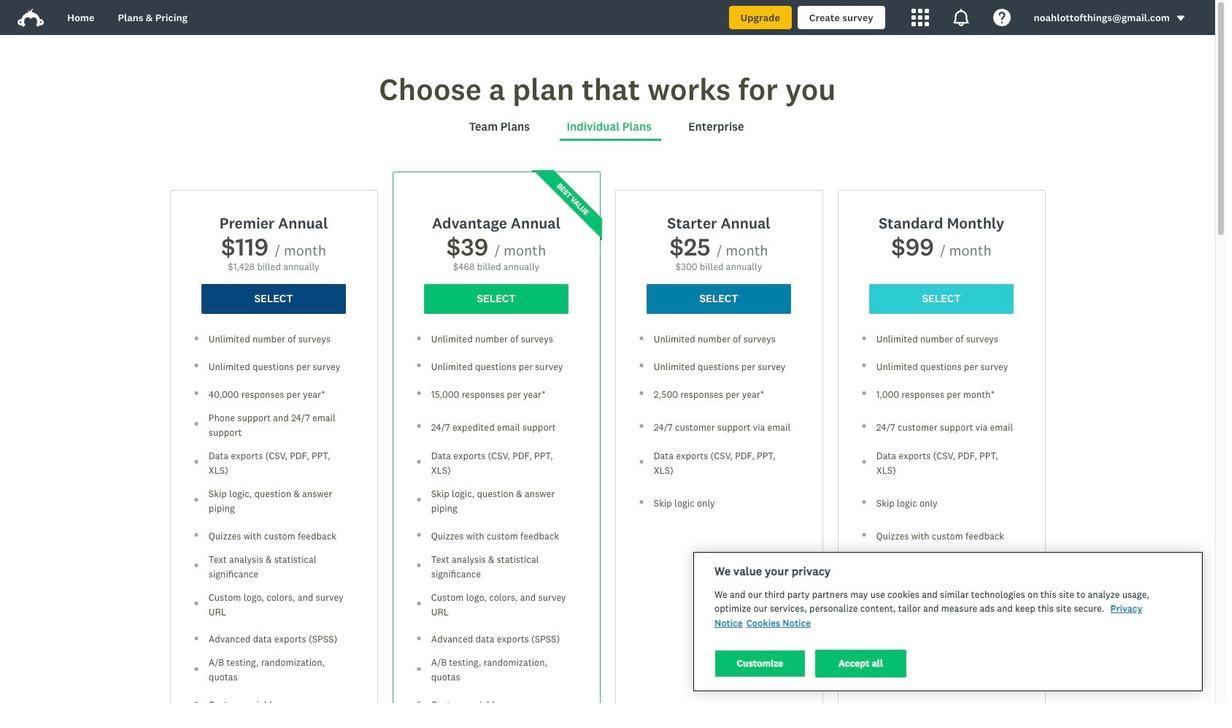 Task type: vqa. For each thing, say whether or not it's contained in the screenshot.
Select Menu Field
no



Task type: locate. For each thing, give the bounding box(es) containing it.
products icon image
[[912, 9, 929, 26], [953, 9, 970, 26]]

1 products icon image from the left
[[912, 9, 929, 26]]

2 products icon image from the left
[[953, 9, 970, 26]]

1 horizontal spatial products icon image
[[953, 9, 970, 26]]

0 horizontal spatial products icon image
[[912, 9, 929, 26]]



Task type: describe. For each thing, give the bounding box(es) containing it.
surveymonkey logo image
[[18, 9, 44, 27]]

help icon image
[[994, 9, 1011, 26]]



